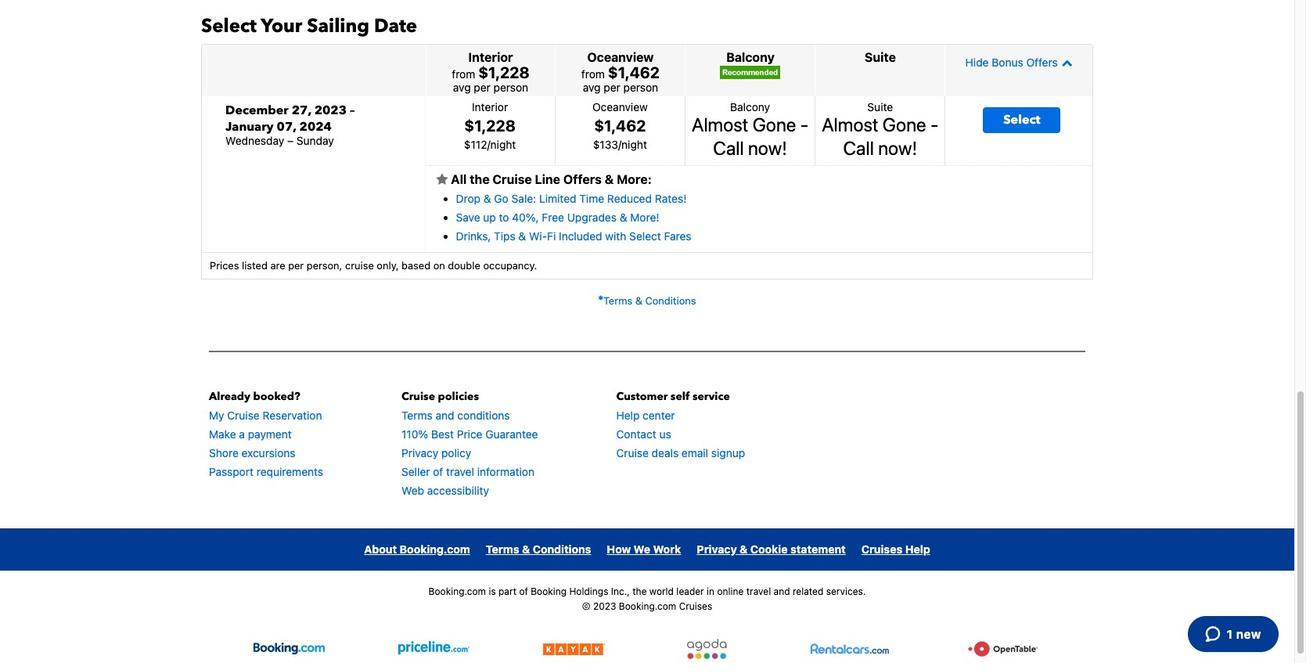 Task type: describe. For each thing, give the bounding box(es) containing it.
$1,462 inside the oceanview $1,462 $133 / night
[[594, 116, 646, 134]]

select link
[[984, 107, 1061, 133]]

of inside the 'cruise policies terms and conditions 110% best price guarantee privacy policy seller of travel information web accessibility'
[[433, 465, 443, 478]]

shore
[[209, 446, 239, 459]]

1 horizontal spatial privacy
[[697, 542, 737, 556]]

cruise inside the 'cruise policies terms and conditions 110% best price guarantee privacy policy seller of travel information web accessibility'
[[402, 389, 435, 404]]

avg for $1,462
[[583, 81, 601, 94]]

sunday
[[297, 134, 334, 147]]

center
[[643, 408, 675, 422]]

double
[[448, 259, 481, 272]]

0 horizontal spatial terms & conditions
[[486, 542, 591, 556]]

select for select your sailing date
[[201, 13, 257, 39]]

online
[[718, 585, 744, 597]]

free
[[542, 210, 564, 224]]

per for $1,228
[[474, 81, 491, 94]]

signup
[[712, 446, 746, 459]]

2024
[[300, 118, 332, 135]]

agoda image
[[679, 639, 734, 660]]

privacy & cookie statement link
[[697, 542, 846, 556]]

web
[[402, 484, 424, 497]]

deals
[[652, 446, 679, 459]]

drinks,
[[456, 229, 491, 242]]

we
[[634, 542, 651, 556]]

all
[[451, 172, 467, 186]]

limited
[[539, 191, 577, 205]]

cruise inside already booked? my cruise reservation make a payment shore excursions passport requirements
[[227, 408, 260, 422]]

cruise inside customer self service help center contact us cruise deals email signup
[[617, 446, 649, 459]]

- for balcony almost gone - call now!
[[801, 113, 809, 135]]

your
[[261, 13, 302, 39]]

almost for balcony almost gone - call now!
[[692, 113, 749, 135]]

select your sailing date
[[201, 13, 417, 39]]

fares
[[664, 229, 692, 242]]

1 vertical spatial help
[[906, 542, 931, 556]]

select inside the drop & go sale: limited time reduced rates! save up to 40%, free upgrades & more! drinks, tips & wi-fi included with select fares
[[630, 229, 661, 242]]

sailing
[[307, 13, 370, 39]]

help center link
[[617, 408, 675, 422]]

$133
[[593, 138, 619, 151]]

conditions
[[458, 408, 510, 422]]

policy
[[442, 446, 472, 459]]

work
[[653, 542, 682, 556]]

all the cruise line offers & more:
[[448, 172, 652, 186]]

listed
[[242, 259, 268, 272]]

balcony for balcony
[[727, 50, 775, 64]]

occupancy.
[[483, 259, 537, 272]]

contact us link
[[617, 427, 672, 441]]

excursions
[[242, 446, 296, 459]]

opentable image
[[967, 639, 1041, 660]]

from for $1,228
[[452, 68, 476, 81]]

tips
[[494, 229, 516, 242]]

interior from $1,228 avg per person
[[452, 50, 530, 94]]

already
[[209, 389, 251, 404]]

2 vertical spatial booking.com
[[619, 601, 677, 612]]

$1,462 inside "oceanview from $1,462 avg per person"
[[608, 64, 660, 82]]

in
[[707, 585, 715, 597]]

night for $1,462
[[622, 138, 647, 151]]

$1,228 inside the "interior $1,228 $112 / night"
[[465, 116, 516, 134]]

person for $1,462
[[624, 81, 659, 94]]

december
[[225, 102, 289, 119]]

oceanview for $1,462
[[593, 100, 648, 113]]

cruises help link
[[862, 542, 931, 556]]

0 horizontal spatial –
[[287, 134, 294, 147]]

upgrades
[[567, 210, 617, 224]]

call for suite almost gone - call now!
[[844, 137, 874, 159]]

part
[[499, 585, 517, 597]]

call for balcony almost gone - call now!
[[713, 137, 744, 159]]

interior for from
[[469, 50, 513, 64]]

cruises inside booking.com is part of booking holdings inc., the world leader in online travel and related services. © 2023 booking.com cruises
[[679, 601, 713, 612]]

- for suite almost gone - call now!
[[931, 113, 939, 135]]

star image
[[437, 173, 448, 185]]

oceanview for from
[[588, 50, 654, 64]]

0 vertical spatial terms
[[604, 294, 633, 307]]

oceanview $1,462 $133 / night
[[593, 100, 648, 151]]

how we work
[[607, 542, 682, 556]]

shore excursions link
[[209, 446, 296, 459]]

december 27, 2023 – january 07, 2024 wednesday – sunday
[[225, 102, 355, 147]]

cruise up go
[[493, 172, 532, 186]]

to
[[499, 210, 509, 224]]

about booking.com
[[364, 542, 470, 556]]

suite for suite almost gone - call now!
[[868, 100, 894, 113]]

the inside booking.com is part of booking holdings inc., the world leader in online travel and related services. © 2023 booking.com cruises
[[633, 585, 647, 597]]

avg for $1,228
[[453, 81, 471, 94]]

1 horizontal spatial terms & conditions link
[[599, 294, 696, 307]]

customer self service help center contact us cruise deals email signup
[[617, 389, 746, 459]]

on
[[433, 259, 445, 272]]

07,
[[277, 118, 296, 135]]

interior for $1,228
[[472, 100, 508, 113]]

services.
[[827, 585, 866, 597]]

travel inside booking.com is part of booking holdings inc., the world leader in online travel and related services. © 2023 booking.com cruises
[[747, 585, 771, 597]]

save up to 40%, free upgrades & more! link
[[456, 210, 660, 224]]

bonus
[[992, 55, 1024, 69]]

sale:
[[512, 191, 536, 205]]

travel inside the 'cruise policies terms and conditions 110% best price guarantee privacy policy seller of travel information web accessibility'
[[446, 465, 474, 478]]

my
[[209, 408, 224, 422]]

gone for balcony almost gone - call now!
[[753, 113, 797, 135]]

suite almost gone - call now!
[[822, 100, 939, 159]]

booking
[[531, 585, 567, 597]]

how
[[607, 542, 631, 556]]

hide
[[966, 55, 989, 69]]

now! for balcony almost gone - call now!
[[748, 137, 788, 159]]

prices
[[210, 259, 239, 272]]

contact
[[617, 427, 657, 441]]

make
[[209, 427, 236, 441]]

self
[[671, 389, 690, 404]]

are
[[270, 259, 285, 272]]

2023 inside december 27, 2023 – january 07, 2024 wednesday – sunday
[[315, 102, 347, 119]]

passport requirements link
[[209, 465, 323, 478]]

1 vertical spatial booking.com
[[429, 585, 486, 597]]

email
[[682, 446, 709, 459]]

already booked? my cruise reservation make a payment shore excursions passport requirements
[[209, 389, 323, 478]]

1 horizontal spatial terms
[[486, 542, 520, 556]]

date
[[374, 13, 417, 39]]

line
[[535, 172, 561, 186]]

wednesday
[[225, 134, 284, 147]]

rentalcars image
[[808, 639, 893, 660]]

interior $1,228 $112 / night
[[464, 100, 516, 151]]



Task type: vqa. For each thing, say whether or not it's contained in the screenshot.
second night from right
yes



Task type: locate. For each thing, give the bounding box(es) containing it.
- inside 'suite almost gone - call now!'
[[931, 113, 939, 135]]

1 vertical spatial terms & conditions
[[486, 542, 591, 556]]

conditions up booking
[[533, 542, 591, 556]]

booking.com down world
[[619, 601, 677, 612]]

policies
[[438, 389, 479, 404]]

1 - from the left
[[801, 113, 809, 135]]

interior up the "interior $1,228 $112 / night"
[[469, 50, 513, 64]]

0 horizontal spatial select
[[201, 13, 257, 39]]

booking.com is part of booking holdings inc., the world leader in online travel and related services. © 2023 booking.com cruises
[[429, 585, 866, 612]]

about booking.com link
[[364, 542, 470, 556]]

cruises down leader
[[679, 601, 713, 612]]

1 from from the left
[[452, 68, 476, 81]]

more:
[[617, 172, 652, 186]]

night right $112
[[491, 138, 516, 151]]

cruise up 'a'
[[227, 408, 260, 422]]

0 horizontal spatial gone
[[753, 113, 797, 135]]

27,
[[292, 102, 311, 119]]

hide bonus offers
[[966, 55, 1058, 69]]

0 vertical spatial conditions
[[646, 294, 696, 307]]

1 horizontal spatial conditions
[[646, 294, 696, 307]]

night inside the oceanview $1,462 $133 / night
[[622, 138, 647, 151]]

1 vertical spatial $1,228
[[465, 116, 516, 134]]

&
[[605, 172, 614, 186], [484, 191, 491, 205], [620, 210, 628, 224], [519, 229, 526, 242], [636, 294, 643, 307], [522, 542, 530, 556], [740, 542, 748, 556]]

person up the oceanview $1,462 $133 / night
[[624, 81, 659, 94]]

per up the "interior $1,228 $112 / night"
[[474, 81, 491, 94]]

110% best price guarantee link
[[402, 427, 538, 441]]

1 horizontal spatial of
[[519, 585, 528, 597]]

call inside balcony almost gone - call now!
[[713, 137, 744, 159]]

is
[[489, 585, 496, 597]]

cruise deals email signup link
[[617, 446, 746, 459]]

cruise policies terms and conditions 110% best price guarantee privacy policy seller of travel information web accessibility
[[402, 389, 538, 497]]

0 horizontal spatial /
[[487, 138, 491, 151]]

suite inside 'suite almost gone - call now!'
[[868, 100, 894, 113]]

per up the oceanview $1,462 $133 / night
[[604, 81, 621, 94]]

1 vertical spatial terms
[[402, 408, 433, 422]]

up
[[483, 210, 496, 224]]

$1,462 up the oceanview $1,462 $133 / night
[[608, 64, 660, 82]]

0 horizontal spatial the
[[470, 172, 490, 186]]

privacy inside the 'cruise policies terms and conditions 110% best price guarantee privacy policy seller of travel information web accessibility'
[[402, 446, 439, 459]]

0 horizontal spatial offers
[[564, 172, 602, 186]]

go
[[494, 191, 509, 205]]

time
[[580, 191, 605, 205]]

terms up part
[[486, 542, 520, 556]]

booking.com left is at the bottom left of page
[[429, 585, 486, 597]]

1 horizontal spatial the
[[633, 585, 647, 597]]

oceanview up the oceanview $1,462 $133 / night
[[588, 50, 654, 64]]

0 vertical spatial terms & conditions link
[[599, 294, 696, 307]]

1 horizontal spatial help
[[906, 542, 931, 556]]

1 gone from the left
[[753, 113, 797, 135]]

0 vertical spatial select
[[201, 13, 257, 39]]

and inside the 'cruise policies terms and conditions 110% best price guarantee privacy policy seller of travel information web accessibility'
[[436, 408, 455, 422]]

1 horizontal spatial 2023
[[593, 601, 617, 612]]

conditions down the fares
[[646, 294, 696, 307]]

1 horizontal spatial from
[[582, 68, 605, 81]]

0 horizontal spatial of
[[433, 465, 443, 478]]

2 night from the left
[[622, 138, 647, 151]]

1 vertical spatial select
[[1004, 111, 1041, 128]]

interior inside the "interior $1,228 $112 / night"
[[472, 100, 508, 113]]

the right all
[[470, 172, 490, 186]]

$1,228
[[479, 64, 530, 82], [465, 116, 516, 134]]

0 vertical spatial interior
[[469, 50, 513, 64]]

1 vertical spatial 2023
[[593, 601, 617, 612]]

best
[[431, 427, 454, 441]]

110%
[[402, 427, 428, 441]]

service
[[693, 389, 730, 404]]

drop
[[456, 191, 481, 205]]

prices listed are per person, cruise only, based on double occupancy.
[[210, 259, 537, 272]]

2 now! from the left
[[879, 137, 918, 159]]

the
[[470, 172, 490, 186], [633, 585, 647, 597]]

0 horizontal spatial now!
[[748, 137, 788, 159]]

1 night from the left
[[491, 138, 516, 151]]

of
[[433, 465, 443, 478], [519, 585, 528, 597]]

select down hide bonus offers link
[[1004, 111, 1041, 128]]

night for $1,228
[[491, 138, 516, 151]]

avg inside "oceanview from $1,462 avg per person"
[[583, 81, 601, 94]]

0 vertical spatial suite
[[865, 50, 896, 64]]

per inside "oceanview from $1,462 avg per person"
[[604, 81, 621, 94]]

0 horizontal spatial 2023
[[315, 102, 347, 119]]

2023 right ©
[[593, 601, 617, 612]]

1 vertical spatial oceanview
[[593, 100, 648, 113]]

0 horizontal spatial from
[[452, 68, 476, 81]]

/ for $1,462
[[619, 138, 622, 151]]

0 horizontal spatial night
[[491, 138, 516, 151]]

per for $1,462
[[604, 81, 621, 94]]

suite
[[865, 50, 896, 64], [868, 100, 894, 113]]

based
[[402, 259, 431, 272]]

avg inside interior from $1,228 avg per person
[[453, 81, 471, 94]]

0 vertical spatial terms & conditions
[[604, 294, 696, 307]]

chevron up image
[[1058, 57, 1073, 68]]

balcony inside balcony almost gone - call now!
[[731, 100, 771, 113]]

from up the oceanview $1,462 $133 / night
[[582, 68, 605, 81]]

balcony for balcony almost gone - call now!
[[731, 100, 771, 113]]

interior inside interior from $1,228 avg per person
[[469, 50, 513, 64]]

1 vertical spatial offers
[[564, 172, 602, 186]]

passport
[[209, 465, 254, 478]]

0 horizontal spatial terms
[[402, 408, 433, 422]]

2023 inside booking.com is part of booking holdings inc., the world leader in online travel and related services. © 2023 booking.com cruises
[[593, 601, 617, 612]]

call inside 'suite almost gone - call now!'
[[844, 137, 874, 159]]

terms up 110%
[[402, 408, 433, 422]]

1 vertical spatial and
[[774, 585, 790, 597]]

person up the "interior $1,228 $112 / night"
[[494, 81, 529, 94]]

1 horizontal spatial -
[[931, 113, 939, 135]]

with
[[606, 229, 627, 242]]

cruise down contact
[[617, 446, 649, 459]]

1 almost from the left
[[692, 113, 749, 135]]

avg up the "interior $1,228 $112 / night"
[[453, 81, 471, 94]]

gone inside balcony almost gone - call now!
[[753, 113, 797, 135]]

only,
[[377, 259, 399, 272]]

1 person from the left
[[494, 81, 529, 94]]

person
[[494, 81, 529, 94], [624, 81, 659, 94]]

travel up "accessibility"
[[446, 465, 474, 478]]

drop & go sale: limited time reduced rates! link
[[456, 191, 687, 205]]

of inside booking.com is part of booking holdings inc., the world leader in online travel and related services. © 2023 booking.com cruises
[[519, 585, 528, 597]]

1 horizontal spatial avg
[[583, 81, 601, 94]]

from
[[452, 68, 476, 81], [582, 68, 605, 81]]

/ for $1,228
[[487, 138, 491, 151]]

/ inside the oceanview $1,462 $133 / night
[[619, 138, 622, 151]]

night inside the "interior $1,228 $112 / night"
[[491, 138, 516, 151]]

2 gone from the left
[[883, 113, 927, 135]]

1 horizontal spatial per
[[474, 81, 491, 94]]

cruise
[[493, 172, 532, 186], [402, 389, 435, 404], [227, 408, 260, 422], [617, 446, 649, 459]]

$1,462 up $133 at the top of the page
[[594, 116, 646, 134]]

1 vertical spatial –
[[287, 134, 294, 147]]

0 horizontal spatial -
[[801, 113, 809, 135]]

2 almost from the left
[[822, 113, 879, 135]]

0 horizontal spatial privacy
[[402, 446, 439, 459]]

oceanview inside "oceanview from $1,462 avg per person"
[[588, 50, 654, 64]]

2 - from the left
[[931, 113, 939, 135]]

a
[[239, 427, 245, 441]]

terms and conditions link
[[402, 408, 510, 422]]

0 vertical spatial booking.com
[[400, 542, 470, 556]]

-
[[801, 113, 809, 135], [931, 113, 939, 135]]

1 vertical spatial conditions
[[533, 542, 591, 556]]

$1,228 inside interior from $1,228 avg per person
[[479, 64, 530, 82]]

help inside customer self service help center contact us cruise deals email signup
[[617, 408, 640, 422]]

$1,228 up the "interior $1,228 $112 / night"
[[479, 64, 530, 82]]

2 avg from the left
[[583, 81, 601, 94]]

from inside interior from $1,228 avg per person
[[452, 68, 476, 81]]

terms & conditions link down the fares
[[599, 294, 696, 307]]

/
[[487, 138, 491, 151], [619, 138, 622, 151]]

suite for suite
[[865, 50, 896, 64]]

and inside booking.com is part of booking holdings inc., the world leader in online travel and related services. © 2023 booking.com cruises
[[774, 585, 790, 597]]

/ inside the "interior $1,228 $112 / night"
[[487, 138, 491, 151]]

2 horizontal spatial per
[[604, 81, 621, 94]]

the right inc.,
[[633, 585, 647, 597]]

from up the "interior $1,228 $112 / night"
[[452, 68, 476, 81]]

avg up the oceanview $1,462 $133 / night
[[583, 81, 601, 94]]

drinks, tips & wi-fi included with select fares link
[[456, 229, 692, 242]]

0 vertical spatial balcony
[[727, 50, 775, 64]]

night right $133 at the top of the page
[[622, 138, 647, 151]]

0 vertical spatial oceanview
[[588, 50, 654, 64]]

0 horizontal spatial travel
[[446, 465, 474, 478]]

call
[[713, 137, 744, 159], [844, 137, 874, 159]]

from inside "oceanview from $1,462 avg per person"
[[582, 68, 605, 81]]

privacy policy link
[[402, 446, 472, 459]]

1 horizontal spatial terms & conditions
[[604, 294, 696, 307]]

1 vertical spatial of
[[519, 585, 528, 597]]

0 vertical spatial –
[[350, 102, 355, 119]]

almost inside 'suite almost gone - call now!'
[[822, 113, 879, 135]]

1 call from the left
[[713, 137, 744, 159]]

0 horizontal spatial cruises
[[679, 601, 713, 612]]

1 vertical spatial privacy
[[697, 542, 737, 556]]

my cruise reservation link
[[209, 408, 322, 422]]

0 horizontal spatial help
[[617, 408, 640, 422]]

2 horizontal spatial select
[[1004, 111, 1041, 128]]

priceline image
[[399, 639, 470, 660]]

accessibility
[[427, 484, 489, 497]]

- inside balcony almost gone - call now!
[[801, 113, 809, 135]]

0 vertical spatial cruises
[[862, 542, 903, 556]]

travel
[[446, 465, 474, 478], [747, 585, 771, 597]]

terms down with
[[604, 294, 633, 307]]

offers right bonus
[[1027, 55, 1058, 69]]

privacy up seller
[[402, 446, 439, 459]]

of down privacy policy "link"
[[433, 465, 443, 478]]

0 vertical spatial of
[[433, 465, 443, 478]]

2 horizontal spatial terms
[[604, 294, 633, 307]]

related
[[793, 585, 824, 597]]

help
[[617, 408, 640, 422], [906, 542, 931, 556]]

2 vertical spatial select
[[630, 229, 661, 242]]

almost
[[692, 113, 749, 135], [822, 113, 879, 135]]

1 horizontal spatial person
[[624, 81, 659, 94]]

about
[[364, 542, 397, 556]]

make a payment link
[[209, 427, 292, 441]]

inc.,
[[611, 585, 630, 597]]

january
[[225, 118, 274, 135]]

select down more!
[[630, 229, 661, 242]]

terms & conditions down the fares
[[604, 294, 696, 307]]

booking.com image
[[254, 639, 325, 660]]

2023 right 27,
[[315, 102, 347, 119]]

0 vertical spatial and
[[436, 408, 455, 422]]

from for $1,462
[[582, 68, 605, 81]]

avg
[[453, 81, 471, 94], [583, 81, 601, 94]]

cruises help
[[862, 542, 931, 556]]

1 / from the left
[[487, 138, 491, 151]]

0 vertical spatial privacy
[[402, 446, 439, 459]]

1 vertical spatial balcony
[[731, 100, 771, 113]]

cruises up services.
[[862, 542, 903, 556]]

2 / from the left
[[619, 138, 622, 151]]

1 vertical spatial the
[[633, 585, 647, 597]]

0 vertical spatial 2023
[[315, 102, 347, 119]]

web accessibility link
[[402, 484, 489, 497]]

offers up time
[[564, 172, 602, 186]]

terms & conditions link
[[599, 294, 696, 307], [486, 542, 591, 556]]

– right 2024
[[350, 102, 355, 119]]

travel right the "online"
[[747, 585, 771, 597]]

world
[[650, 585, 674, 597]]

customer
[[617, 389, 668, 404]]

1 vertical spatial suite
[[868, 100, 894, 113]]

select for select
[[1004, 111, 1041, 128]]

2023
[[315, 102, 347, 119], [593, 601, 617, 612]]

terms inside the 'cruise policies terms and conditions 110% best price guarantee privacy policy seller of travel information web accessibility'
[[402, 408, 433, 422]]

1 vertical spatial terms & conditions link
[[486, 542, 591, 556]]

gone inside 'suite almost gone - call now!'
[[883, 113, 927, 135]]

1 horizontal spatial –
[[350, 102, 355, 119]]

1 vertical spatial interior
[[472, 100, 508, 113]]

1 horizontal spatial call
[[844, 137, 874, 159]]

– left sunday
[[287, 134, 294, 147]]

select inside select link
[[1004, 111, 1041, 128]]

terms & conditions link up booking
[[486, 542, 591, 556]]

2 from from the left
[[582, 68, 605, 81]]

oceanview from $1,462 avg per person
[[582, 50, 660, 94]]

almost for suite almost gone - call now!
[[822, 113, 879, 135]]

oceanview down "oceanview from $1,462 avg per person"
[[593, 100, 648, 113]]

interior down interior from $1,228 avg per person
[[472, 100, 508, 113]]

0 horizontal spatial conditions
[[533, 542, 591, 556]]

1 horizontal spatial gone
[[883, 113, 927, 135]]

privacy up the in
[[697, 542, 737, 556]]

select left your
[[201, 13, 257, 39]]

cookie
[[751, 542, 788, 556]]

privacy
[[402, 446, 439, 459], [697, 542, 737, 556]]

and up 'best'
[[436, 408, 455, 422]]

terms & conditions up booking
[[486, 542, 591, 556]]

1 now! from the left
[[748, 137, 788, 159]]

1 horizontal spatial offers
[[1027, 55, 1058, 69]]

drop & go sale: limited time reduced rates! save up to 40%, free upgrades & more! drinks, tips & wi-fi included with select fares
[[456, 191, 692, 242]]

1 horizontal spatial almost
[[822, 113, 879, 135]]

included
[[559, 229, 603, 242]]

0 vertical spatial help
[[617, 408, 640, 422]]

$1,228 up $112
[[465, 116, 516, 134]]

offers
[[1027, 55, 1058, 69], [564, 172, 602, 186]]

1 horizontal spatial select
[[630, 229, 661, 242]]

now! for suite almost gone - call now!
[[879, 137, 918, 159]]

0 vertical spatial $1,228
[[479, 64, 530, 82]]

reservation
[[263, 408, 322, 422]]

1 avg from the left
[[453, 81, 471, 94]]

information
[[477, 465, 535, 478]]

person inside "oceanview from $1,462 avg per person"
[[624, 81, 659, 94]]

0 horizontal spatial and
[[436, 408, 455, 422]]

requirements
[[257, 465, 323, 478]]

gone for suite almost gone - call now!
[[883, 113, 927, 135]]

0 vertical spatial the
[[470, 172, 490, 186]]

and left related
[[774, 585, 790, 597]]

1 vertical spatial travel
[[747, 585, 771, 597]]

2 person from the left
[[624, 81, 659, 94]]

0 vertical spatial offers
[[1027, 55, 1058, 69]]

person for $1,228
[[494, 81, 529, 94]]

1 vertical spatial $1,462
[[594, 116, 646, 134]]

booking.com right about
[[400, 542, 470, 556]]

person inside interior from $1,228 avg per person
[[494, 81, 529, 94]]

0 horizontal spatial avg
[[453, 81, 471, 94]]

privacy & cookie statement
[[697, 542, 846, 556]]

0 horizontal spatial per
[[288, 259, 304, 272]]

per inside interior from $1,228 avg per person
[[474, 81, 491, 94]]

of right part
[[519, 585, 528, 597]]

0 horizontal spatial terms & conditions link
[[486, 542, 591, 556]]

fi
[[547, 229, 556, 242]]

cruise up 110%
[[402, 389, 435, 404]]

0 horizontal spatial almost
[[692, 113, 749, 135]]

seller
[[402, 465, 430, 478]]

balcony
[[727, 50, 775, 64], [731, 100, 771, 113]]

gone
[[753, 113, 797, 135], [883, 113, 927, 135]]

almost inside balcony almost gone - call now!
[[692, 113, 749, 135]]

now! inside balcony almost gone - call now!
[[748, 137, 788, 159]]

now!
[[748, 137, 788, 159], [879, 137, 918, 159]]

seller of travel information link
[[402, 465, 535, 478]]

0 horizontal spatial call
[[713, 137, 744, 159]]

per right are on the top left of the page
[[288, 259, 304, 272]]

2 vertical spatial terms
[[486, 542, 520, 556]]

and
[[436, 408, 455, 422], [774, 585, 790, 597]]

holdings
[[570, 585, 609, 597]]

1 horizontal spatial and
[[774, 585, 790, 597]]

1 horizontal spatial night
[[622, 138, 647, 151]]

1 horizontal spatial travel
[[747, 585, 771, 597]]

asterisk image
[[599, 295, 604, 301]]

0 vertical spatial $1,462
[[608, 64, 660, 82]]

1 horizontal spatial cruises
[[862, 542, 903, 556]]

kayak image
[[544, 639, 606, 660]]

0 horizontal spatial person
[[494, 81, 529, 94]]

us
[[660, 427, 672, 441]]

2 call from the left
[[844, 137, 874, 159]]

now! inside 'suite almost gone - call now!'
[[879, 137, 918, 159]]

0 vertical spatial travel
[[446, 465, 474, 478]]

1 vertical spatial cruises
[[679, 601, 713, 612]]



